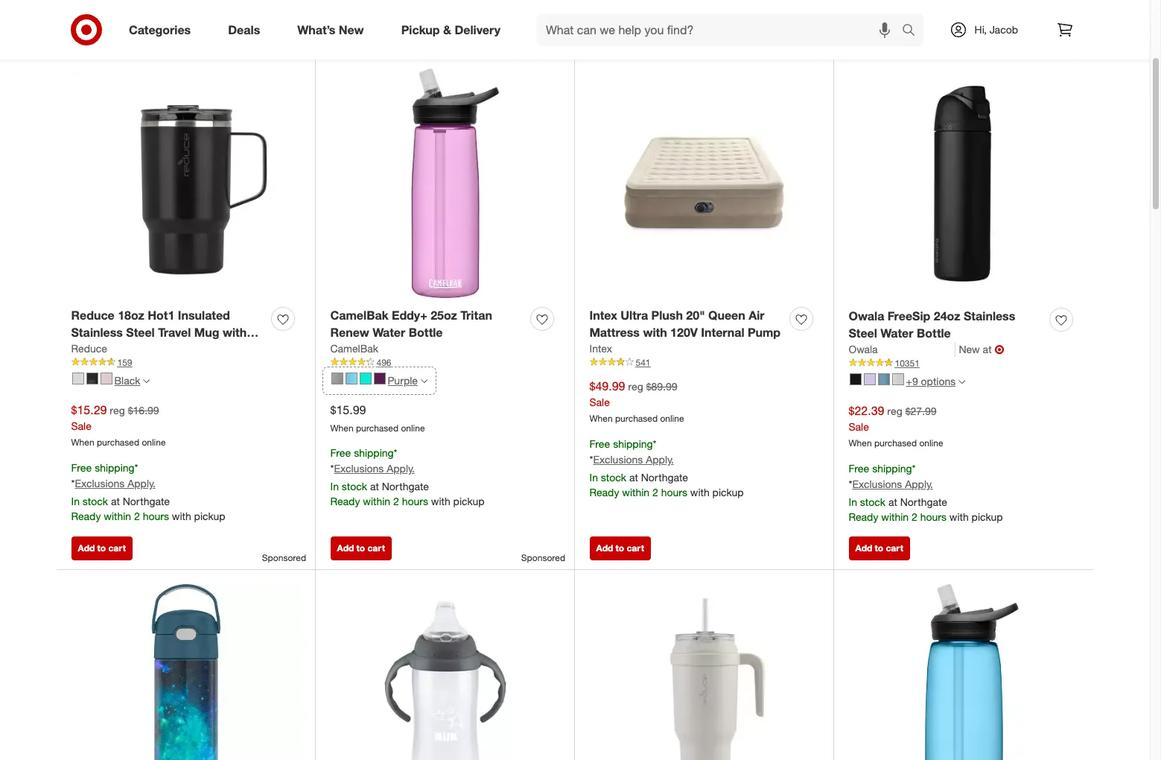 Task type: vqa. For each thing, say whether or not it's contained in the screenshot.
the Pickup for Pickup & Delivery
yes



Task type: locate. For each thing, give the bounding box(es) containing it.
sale inside $49.99 reg $89.99 sale when purchased online
[[590, 395, 610, 408]]

2 for exclusions apply. link below $49.99 reg $89.99 sale when purchased online
[[653, 486, 659, 499]]

10351
[[896, 357, 920, 369]]

online for reduce 18oz hot1 insulated stainless steel travel mug with steam release lid
[[142, 437, 166, 448]]

options
[[922, 375, 956, 387]]

4 add to cart button from the left
[[849, 536, 911, 560]]

reg left $16.99
[[110, 404, 125, 416]]

new right 'what's'
[[339, 22, 364, 37]]

hi, jacob
[[975, 23, 1019, 36]]

1 camelbak from the top
[[331, 308, 389, 323]]

online inside $49.99 reg $89.99 sale when purchased online
[[661, 413, 685, 424]]

add to cart button
[[71, 536, 133, 560], [331, 536, 392, 560], [590, 536, 651, 560], [849, 536, 911, 560]]

4 to from the left
[[875, 542, 884, 554]]

reduce up black image
[[71, 342, 107, 354]]

1 horizontal spatial sponsored
[[522, 552, 566, 563]]

3 add to cart from the left
[[597, 542, 645, 554]]

1 sponsored from the left
[[262, 552, 306, 563]]

camelbak down renew
[[331, 342, 379, 354]]

free for exclusions apply. link under $15.29 reg $16.99 sale when purchased online
[[71, 462, 92, 474]]

shipping for exclusions apply. link below $49.99 reg $89.99 sale when purchased online
[[614, 438, 653, 450]]

pickup & delivery link
[[389, 13, 520, 46]]

add to cart
[[78, 542, 126, 554], [337, 542, 385, 554], [597, 542, 645, 554], [856, 542, 904, 554]]

shipping down '$22.39 reg $27.99 sale when purchased online'
[[873, 462, 913, 475]]

3 add from the left
[[597, 542, 614, 554]]

pickup
[[690, 13, 727, 27], [401, 22, 440, 37]]

1 vertical spatial stainless
[[71, 325, 123, 340]]

0 horizontal spatial delivery
[[455, 22, 501, 37]]

sponsored for reduce 18oz hot1 insulated stainless steel travel mug with steam release lid
[[262, 552, 306, 563]]

apply. down $15.29 reg $16.99 sale when purchased online
[[128, 477, 156, 490]]

pickup for pickup & delivery
[[401, 22, 440, 37]]

1 vertical spatial reduce
[[71, 342, 107, 354]]

1 horizontal spatial pickup
[[690, 13, 727, 27]]

ultra
[[621, 308, 649, 323]]

when down '$22.39'
[[849, 438, 873, 449]]

2 for exclusions apply. link underneath '$22.39 reg $27.99 sale when purchased online'
[[912, 511, 918, 523]]

new up 10351 link
[[960, 343, 981, 355]]

1 add from the left
[[78, 542, 95, 554]]

delivery right day
[[942, 13, 985, 27]]

northgate for exclusions apply. link below $15.99 when purchased online
[[382, 480, 429, 493]]

reduce 50oz cold1 vacuum insulated stainless steel straw tumbler travel mug image
[[590, 584, 820, 760], [590, 584, 820, 760]]

4 add from the left
[[856, 542, 873, 554]]

delivery for pickup & delivery
[[455, 22, 501, 37]]

reduce 18oz hot1 insulated stainless steel travel mug with steam release lid
[[71, 308, 247, 357]]

free for exclusions apply. link underneath '$22.39 reg $27.99 sale when purchased online'
[[849, 462, 870, 475]]

reg inside $49.99 reg $89.99 sale when purchased online
[[629, 380, 644, 393]]

online down $89.99
[[661, 413, 685, 424]]

0 horizontal spatial water
[[373, 325, 406, 340]]

sale down $15.29
[[71, 419, 92, 432]]

light blue image
[[345, 373, 357, 385]]

purchased down $89.99
[[616, 413, 658, 424]]

free down $15.29 reg $16.99 sale when purchased online
[[71, 462, 92, 474]]

exclusions down $15.99 when purchased online
[[334, 462, 384, 475]]

at
[[984, 343, 992, 355], [630, 471, 639, 484], [370, 480, 379, 493], [111, 495, 120, 508], [889, 496, 898, 508]]

add for intex ultra plush 20" queen air mattress with 120v internal pump
[[597, 542, 614, 554]]

within
[[623, 486, 650, 499], [363, 495, 391, 508], [104, 510, 131, 523], [882, 511, 909, 523]]

intex inside intex ultra plush 20" queen air mattress with 120v internal pump
[[590, 308, 618, 323]]

camelbak inside camelbak eddy+ 25oz tritan renew water bottle
[[331, 308, 389, 323]]

120v
[[671, 325, 698, 340]]

0 vertical spatial owala
[[849, 308, 885, 323]]

when for intex ultra plush 20" queen air mattress with 120v internal pump
[[590, 413, 613, 424]]

internal
[[702, 325, 745, 340]]

0 vertical spatial new
[[339, 22, 364, 37]]

apply. down $15.99 when purchased online
[[387, 462, 415, 475]]

when inside $15.29 reg $16.99 sale when purchased online
[[71, 437, 94, 448]]

159 link
[[71, 356, 301, 369]]

bottle inside camelbak eddy+ 25oz tritan renew water bottle
[[409, 325, 443, 340]]

2 sponsored from the left
[[522, 552, 566, 563]]

exclusions
[[594, 453, 643, 466], [334, 462, 384, 475], [75, 477, 125, 490], [853, 478, 903, 491]]

intex ultra plush 20" queen air mattress with 120v internal pump
[[590, 308, 781, 340]]

water down eddy+
[[373, 325, 406, 340]]

purchased for reduce 18oz hot1 insulated stainless steel travel mug with steam release lid
[[97, 437, 139, 448]]

1 to from the left
[[97, 542, 106, 554]]

camelbak
[[331, 308, 389, 323], [331, 342, 379, 354]]

4 add to cart from the left
[[856, 542, 904, 554]]

black image
[[850, 374, 862, 386]]

thermos 16oz funtainer water bottle with bail handle image
[[71, 584, 301, 760], [71, 584, 301, 760]]

water for freesip
[[881, 325, 914, 340]]

sale inside $15.29 reg $16.99 sale when purchased online
[[71, 419, 92, 432]]

2 add from the left
[[337, 542, 354, 554]]

pickup inside button
[[690, 13, 727, 27]]

1 horizontal spatial bottle
[[917, 325, 952, 340]]

new
[[339, 22, 364, 37], [960, 343, 981, 355]]

with inside reduce 18oz hot1 insulated stainless steel travel mug with steam release lid
[[223, 325, 247, 340]]

stock
[[601, 471, 627, 484], [342, 480, 367, 493], [83, 495, 108, 508], [861, 496, 886, 508]]

blush image
[[100, 373, 112, 385]]

gray image
[[331, 373, 343, 385]]

541 link
[[590, 356, 820, 369]]

159
[[117, 357, 132, 368]]

when inside '$22.39 reg $27.99 sale when purchased online'
[[849, 438, 873, 449]]

camelbak up renew
[[331, 308, 389, 323]]

black image
[[86, 373, 98, 385]]

nuk large learner fashion cup with tritan - 10oz image
[[331, 584, 560, 760], [331, 584, 560, 760]]

in for exclusions apply. link under $15.29 reg $16.99 sale when purchased online
[[71, 495, 80, 508]]

owala link
[[849, 342, 957, 357]]

exclusions down $49.99 reg $89.99 sale when purchased online
[[594, 453, 643, 466]]

$15.29
[[71, 402, 107, 417]]

delivery inside button
[[942, 13, 985, 27]]

owala freesip 24oz stainless steel water bottle image
[[849, 69, 1080, 299], [849, 69, 1080, 299]]

reg inside '$22.39 reg $27.99 sale when purchased online'
[[888, 404, 903, 417]]

free shipping * * exclusions apply. in stock at  northgate ready within 2 hours with pickup down $15.29 reg $16.99 sale when purchased online
[[71, 462, 226, 523]]

1 reduce from the top
[[71, 308, 115, 323]]

free shipping * * exclusions apply. in stock at  northgate ready within 2 hours with pickup down $15.99 when purchased online
[[331, 447, 485, 508]]

1 cart from the left
[[108, 542, 126, 554]]

with for exclusions apply. link under $15.29 reg $16.99 sale when purchased online
[[172, 510, 191, 523]]

free down '$22.39 reg $27.99 sale when purchased online'
[[849, 462, 870, 475]]

shipping down $15.29 reg $16.99 sale when purchased online
[[95, 462, 135, 474]]

when for owala freesip 24oz stainless steel water bottle
[[849, 438, 873, 449]]

cart
[[108, 542, 126, 554], [368, 542, 385, 554], [627, 542, 645, 554], [887, 542, 904, 554]]

store
[[814, 13, 841, 27]]

free shipping * * exclusions apply. in stock at  northgate ready within 2 hours with pickup down '$22.39 reg $27.99 sale when purchased online'
[[849, 462, 1004, 523]]

water
[[373, 325, 406, 340], [881, 325, 914, 340]]

shark/blue image
[[878, 374, 890, 386]]

exclusions apply. link
[[594, 453, 674, 466], [334, 462, 415, 475], [75, 477, 156, 490], [853, 478, 934, 491]]

water up owala link
[[881, 325, 914, 340]]

0 horizontal spatial bottle
[[409, 325, 443, 340]]

in
[[801, 13, 811, 27]]

sale for $49.99
[[590, 395, 610, 408]]

intex for intex
[[590, 342, 613, 354]]

online
[[661, 413, 685, 424], [401, 422, 425, 433], [142, 437, 166, 448], [920, 438, 944, 449]]

with for exclusions apply. link below $15.99 when purchased online
[[431, 495, 451, 508]]

purchased for intex ultra plush 20" queen air mattress with 120v internal pump
[[616, 413, 658, 424]]

online for intex ultra plush 20" queen air mattress with 120v internal pump
[[661, 413, 685, 424]]

free shipping * * exclusions apply. in stock at  northgate ready within 2 hours with pickup down $49.99 reg $89.99 sale when purchased online
[[590, 438, 744, 499]]

all colors + 9 more colors image
[[959, 379, 966, 385]]

apply. down $49.99 reg $89.99 sale when purchased online
[[646, 453, 674, 466]]

sale inside '$22.39 reg $27.99 sale when purchased online'
[[849, 420, 870, 433]]

reg down 541
[[629, 380, 644, 393]]

reg
[[629, 380, 644, 393], [110, 404, 125, 416], [888, 404, 903, 417]]

in
[[590, 471, 598, 484], [331, 480, 339, 493], [71, 495, 80, 508], [849, 496, 858, 508]]

2 reduce from the top
[[71, 342, 107, 354]]

add to cart button for $22.39
[[849, 536, 911, 560]]

bottle for eddy+
[[409, 325, 443, 340]]

camelbak eddy+ 25oz tritan renew water bottle
[[331, 308, 493, 340]]

0 horizontal spatial sale
[[71, 419, 92, 432]]

1 owala from the top
[[849, 308, 885, 323]]

reg inside $15.29 reg $16.99 sale when purchased online
[[110, 404, 125, 416]]

0 vertical spatial reduce
[[71, 308, 115, 323]]

1 horizontal spatial stainless
[[964, 308, 1016, 323]]

0 vertical spatial camelbak
[[331, 308, 389, 323]]

hot1
[[148, 308, 175, 323]]

owala inside owala freesip 24oz stainless steel water bottle
[[849, 308, 885, 323]]

bottle
[[409, 325, 443, 340], [917, 325, 952, 340]]

purchased inside $15.29 reg $16.99 sale when purchased online
[[97, 437, 139, 448]]

water inside owala freesip 24oz stainless steel water bottle
[[881, 325, 914, 340]]

What can we help you find? suggestions appear below search field
[[537, 13, 906, 46]]

+9
[[907, 375, 919, 387]]

shipping down $15.99 when purchased online
[[354, 447, 394, 459]]

1 horizontal spatial steel
[[849, 325, 878, 340]]

pickup
[[713, 486, 744, 499], [454, 495, 485, 508], [194, 510, 226, 523], [972, 511, 1004, 523]]

2 camelbak from the top
[[331, 342, 379, 354]]

496
[[377, 357, 392, 368]]

stainless inside owala freesip 24oz stainless steel water bottle
[[964, 308, 1016, 323]]

when down $15.29
[[71, 437, 94, 448]]

stainless
[[964, 308, 1016, 323], [71, 325, 123, 340]]

within for exclusions apply. link underneath '$22.39 reg $27.99 sale when purchased online'
[[882, 511, 909, 523]]

camelbak for camelbak eddy+ 25oz tritan renew water bottle
[[331, 308, 389, 323]]

online down the all colors - purple selected image on the left
[[401, 422, 425, 433]]

shipping for exclusions apply. link under $15.29 reg $16.99 sale when purchased online
[[95, 462, 135, 474]]

free down $15.99
[[331, 447, 351, 459]]

bottle down 24oz
[[917, 325, 952, 340]]

all colors - black selected element
[[143, 376, 150, 385]]

intex ultra plush 20" queen air mattress with 120v internal pump image
[[590, 69, 820, 298], [590, 69, 820, 298]]

purchased down $15.99
[[356, 422, 399, 433]]

sponsored for camelbak eddy+ 25oz tritan renew water bottle
[[522, 552, 566, 563]]

apply. for exclusions apply. link under $15.29 reg $16.99 sale when purchased online
[[128, 477, 156, 490]]

owala left freesip
[[849, 308, 885, 323]]

delivery right &
[[455, 22, 501, 37]]

results
[[113, 8, 169, 29]]

online down $16.99
[[142, 437, 166, 448]]

4 cart from the left
[[887, 542, 904, 554]]

reg left $27.99
[[888, 404, 903, 417]]

apply. for exclusions apply. link underneath '$22.39 reg $27.99 sale when purchased online'
[[906, 478, 934, 491]]

$27.99
[[906, 404, 937, 417]]

2 cart from the left
[[368, 542, 385, 554]]

owala for owala freesip 24oz stainless steel water bottle
[[849, 308, 885, 323]]

online inside $15.29 reg $16.99 sale when purchased online
[[142, 437, 166, 448]]

purchased
[[616, 413, 658, 424], [356, 422, 399, 433], [97, 437, 139, 448], [875, 438, 918, 449]]

1 horizontal spatial sale
[[590, 395, 610, 408]]

1 horizontal spatial new
[[960, 343, 981, 355]]

ready
[[590, 486, 620, 499], [331, 495, 360, 508], [71, 510, 101, 523], [849, 511, 879, 523]]

reduce up reduce link at the left top of page
[[71, 308, 115, 323]]

camelbak eddy+ 25oz tritan renew water bottle image
[[331, 69, 560, 298], [331, 69, 560, 298]]

to
[[97, 542, 106, 554], [357, 542, 365, 554], [616, 542, 625, 554], [875, 542, 884, 554]]

what's
[[298, 22, 336, 37]]

2,728
[[66, 8, 108, 29]]

steel up owala link
[[849, 325, 878, 340]]

0 horizontal spatial stainless
[[71, 325, 123, 340]]

reduce
[[71, 308, 115, 323], [71, 342, 107, 354]]

0 horizontal spatial steel
[[126, 325, 155, 340]]

1 intex from the top
[[590, 308, 618, 323]]

mug
[[194, 325, 219, 340]]

bottle inside owala freesip 24oz stainless steel water bottle
[[917, 325, 952, 340]]

intex up mattress
[[590, 308, 618, 323]]

stainless up reduce link at the left top of page
[[71, 325, 123, 340]]

when down $15.99
[[331, 422, 354, 433]]

plush 20"
[[652, 308, 706, 323]]

1 add to cart from the left
[[78, 542, 126, 554]]

steel up release
[[126, 325, 155, 340]]

reg for $22.39
[[888, 404, 903, 417]]

delivery inside "link"
[[455, 22, 501, 37]]

3 cart from the left
[[627, 542, 645, 554]]

purchased inside $15.99 when purchased online
[[356, 422, 399, 433]]

sleek image
[[893, 374, 904, 386]]

0 horizontal spatial pickup
[[401, 22, 440, 37]]

intex ultra plush 20" queen air mattress with 120v internal pump link
[[590, 307, 784, 341]]

1 horizontal spatial delivery
[[942, 13, 985, 27]]

intex down mattress
[[590, 342, 613, 354]]

northgate
[[642, 471, 689, 484], [382, 480, 429, 493], [123, 495, 170, 508], [901, 496, 948, 508]]

2 for exclusions apply. link under $15.29 reg $16.99 sale when purchased online
[[134, 510, 140, 523]]

purchased down $27.99
[[875, 438, 918, 449]]

0 horizontal spatial reg
[[110, 404, 125, 416]]

water inside camelbak eddy+ 25oz tritan renew water bottle
[[373, 325, 406, 340]]

online down $27.99
[[920, 438, 944, 449]]

when inside $49.99 reg $89.99 sale when purchased online
[[590, 413, 613, 424]]

add to cart button for $15.29
[[71, 536, 133, 560]]

intex
[[590, 308, 618, 323], [590, 342, 613, 354]]

sale down $49.99
[[590, 395, 610, 408]]

sponsored
[[262, 552, 306, 563], [522, 552, 566, 563]]

reduce inside reduce 18oz hot1 insulated stainless steel travel mug with steam release lid
[[71, 308, 115, 323]]

exclusions apply. link down $15.99 when purchased online
[[334, 462, 415, 475]]

bottle down eddy+
[[409, 325, 443, 340]]

2 horizontal spatial sale
[[849, 420, 870, 433]]

3 add to cart button from the left
[[590, 536, 651, 560]]

1 vertical spatial owala
[[849, 343, 878, 355]]

1 add to cart button from the left
[[71, 536, 133, 560]]

delivery
[[942, 13, 985, 27], [455, 22, 501, 37]]

when down $49.99
[[590, 413, 613, 424]]

purchased down $16.99
[[97, 437, 139, 448]]

shipping down $49.99 reg $89.99 sale when purchased online
[[614, 438, 653, 450]]

owala for owala
[[849, 343, 878, 355]]

purchased inside $49.99 reg $89.99 sale when purchased online
[[616, 413, 658, 424]]

1 vertical spatial intex
[[590, 342, 613, 354]]

0 horizontal spatial sponsored
[[262, 552, 306, 563]]

owala
[[849, 308, 885, 323], [849, 343, 878, 355]]

with inside intex ultra plush 20" queen air mattress with 120v internal pump
[[644, 325, 668, 340]]

jacob
[[990, 23, 1019, 36]]

free shipping * * exclusions apply. in stock at  northgate ready within 2 hours with pickup
[[590, 438, 744, 499], [331, 447, 485, 508], [71, 462, 226, 523], [849, 462, 1004, 523]]

3 to from the left
[[616, 542, 625, 554]]

purchased inside '$22.39 reg $27.99 sale when purchased online'
[[875, 438, 918, 449]]

0 vertical spatial intex
[[590, 308, 618, 323]]

new inside new at ¬
[[960, 343, 981, 355]]

$15.99 when purchased online
[[331, 402, 425, 433]]

2 owala from the top
[[849, 343, 878, 355]]

sale
[[590, 395, 610, 408], [71, 419, 92, 432], [849, 420, 870, 433]]

teal/black image
[[360, 373, 372, 385]]

0 vertical spatial stainless
[[964, 308, 1016, 323]]

renew
[[331, 325, 369, 340]]

when
[[590, 413, 613, 424], [331, 422, 354, 433], [71, 437, 94, 448], [849, 438, 873, 449]]

eddy+
[[392, 308, 428, 323]]

$15.99
[[331, 402, 366, 417]]

owala up lilac purple image at the right of the page
[[849, 343, 878, 355]]

add
[[78, 542, 95, 554], [337, 542, 354, 554], [597, 542, 614, 554], [856, 542, 873, 554]]

in for exclusions apply. link below $49.99 reg $89.99 sale when purchased online
[[590, 471, 598, 484]]

2 horizontal spatial reg
[[888, 404, 903, 417]]

online inside '$22.39 reg $27.99 sale when purchased online'
[[920, 438, 944, 449]]

to for $22.39
[[875, 542, 884, 554]]

tritan
[[461, 308, 493, 323]]

black
[[114, 374, 140, 387]]

free
[[590, 438, 611, 450], [331, 447, 351, 459], [71, 462, 92, 474], [849, 462, 870, 475]]

1 vertical spatial new
[[960, 343, 981, 355]]

free down $49.99 reg $89.99 sale when purchased online
[[590, 438, 611, 450]]

1 horizontal spatial reg
[[629, 380, 644, 393]]

541
[[636, 357, 651, 368]]

deals
[[228, 22, 260, 37]]

camelbak eddy+ 32oz tritan renew water bottle image
[[849, 584, 1080, 760], [849, 584, 1080, 760]]

reduce 18oz hot1 insulated stainless steel travel mug with steam release lid image
[[71, 69, 301, 298], [71, 69, 301, 298]]

1 vertical spatial camelbak
[[331, 342, 379, 354]]

sale down '$22.39'
[[849, 420, 870, 433]]

apply. down '$22.39 reg $27.99 sale when purchased online'
[[906, 478, 934, 491]]

2 intex from the top
[[590, 342, 613, 354]]

when inside $15.99 when purchased online
[[331, 422, 354, 433]]

with
[[223, 325, 247, 340], [644, 325, 668, 340], [691, 486, 710, 499], [431, 495, 451, 508], [172, 510, 191, 523], [950, 511, 969, 523]]

hours
[[662, 486, 688, 499], [402, 495, 429, 508], [143, 510, 169, 523], [921, 511, 947, 523]]

stainless up new at ¬
[[964, 308, 1016, 323]]

pickup inside "link"
[[401, 22, 440, 37]]

1 horizontal spatial water
[[881, 325, 914, 340]]



Task type: describe. For each thing, give the bounding box(es) containing it.
exclusions apply. link down $49.99 reg $89.99 sale when purchased online
[[594, 453, 674, 466]]

pickup for pickup
[[690, 13, 727, 27]]

delivery for same day delivery
[[942, 13, 985, 27]]

reduce for reduce 18oz hot1 insulated stainless steel travel mug with steam release lid
[[71, 308, 115, 323]]

shipping button
[[1001, 4, 1085, 36]]

same day delivery button
[[857, 4, 995, 36]]

within for exclusions apply. link below $15.99 when purchased online
[[363, 495, 391, 508]]

10351 link
[[849, 357, 1080, 370]]

travel
[[158, 325, 191, 340]]

within for exclusions apply. link below $49.99 reg $89.99 sale when purchased online
[[623, 486, 650, 499]]

ready for exclusions apply. link below $49.99 reg $89.99 sale when purchased online
[[590, 486, 620, 499]]

exclusions apply. link down '$22.39 reg $27.99 sale when purchased online'
[[853, 478, 934, 491]]

steam
[[71, 342, 108, 357]]

sale for $15.29
[[71, 419, 92, 432]]

$22.39
[[849, 403, 885, 418]]

cart for $22.39
[[887, 542, 904, 554]]

search
[[896, 24, 931, 38]]

$22.39 reg $27.99 sale when purchased online
[[849, 403, 944, 449]]

pickup button
[[663, 4, 736, 36]]

496 link
[[331, 356, 560, 369]]

reg for $15.29
[[110, 404, 125, 416]]

owala freesip 24oz stainless steel water bottle
[[849, 308, 1016, 340]]

add to cart for $15.29
[[78, 542, 126, 554]]

queen
[[709, 308, 746, 323]]

reduce 18oz hot1 insulated stainless steel travel mug with steam release lid link
[[71, 307, 266, 357]]

insulated
[[178, 308, 230, 323]]

stainless inside reduce 18oz hot1 insulated stainless steel travel mug with steam release lid
[[71, 325, 123, 340]]

with for exclusions apply. link below $49.99 reg $89.99 sale when purchased online
[[691, 486, 710, 499]]

add to cart for $49.99
[[597, 542, 645, 554]]

2 for exclusions apply. link below $15.99 when purchased online
[[394, 495, 399, 508]]

free shipping * * exclusions apply. in stock at  northgate ready within 2 hours with pickup for exclusions apply. link under $15.29 reg $16.99 sale when purchased online
[[71, 462, 226, 523]]

shop in store button
[[742, 4, 851, 36]]

search button
[[896, 13, 931, 49]]

online for owala freesip 24oz stainless steel water bottle
[[920, 438, 944, 449]]

exclusions down $15.29 reg $16.99 sale when purchased online
[[75, 477, 125, 490]]

$15.29 reg $16.99 sale when purchased online
[[71, 402, 166, 448]]

shipping for exclusions apply. link below $15.99 when purchased online
[[354, 447, 394, 459]]

same
[[884, 13, 915, 27]]

0 horizontal spatial new
[[339, 22, 364, 37]]

camelbak link
[[331, 341, 379, 356]]

new at ¬
[[960, 342, 1005, 357]]

purple button
[[325, 369, 435, 393]]

steel inside reduce 18oz hot1 insulated stainless steel travel mug with steam release lid
[[126, 325, 155, 340]]

$89.99
[[647, 380, 678, 393]]

reduce link
[[71, 341, 107, 356]]

air
[[749, 308, 765, 323]]

add to cart button for $49.99
[[590, 536, 651, 560]]

24oz
[[935, 308, 961, 323]]

at for exclusions apply. link below $49.99 reg $89.99 sale when purchased online
[[630, 471, 639, 484]]

intex for intex ultra plush 20" queen air mattress with 120v internal pump
[[590, 308, 618, 323]]

add for camelbak eddy+ 25oz tritan renew water bottle
[[337, 542, 354, 554]]

to for $49.99
[[616, 542, 625, 554]]

sale for $22.39
[[849, 420, 870, 433]]

all colors - purple selected image
[[421, 378, 428, 385]]

2,728 results
[[66, 8, 169, 29]]

+9 options button
[[843, 369, 973, 393]]

$49.99
[[590, 378, 626, 393]]

same day delivery
[[884, 13, 985, 27]]

ready for exclusions apply. link under $15.29 reg $16.99 sale when purchased online
[[71, 510, 101, 523]]

all colors - purple selected element
[[421, 376, 428, 385]]

free for exclusions apply. link below $49.99 reg $89.99 sale when purchased online
[[590, 438, 611, 450]]

northgate for exclusions apply. link below $49.99 reg $89.99 sale when purchased online
[[642, 471, 689, 484]]

pump
[[748, 325, 781, 340]]

purchased for owala freesip 24oz stainless steel water bottle
[[875, 438, 918, 449]]

mattress
[[590, 325, 640, 340]]

steel inside owala freesip 24oz stainless steel water bottle
[[849, 325, 878, 340]]

reg for $49.99
[[629, 380, 644, 393]]

+9 options
[[907, 375, 956, 387]]

add for reduce 18oz hot1 insulated stainless steel travel mug with steam release lid
[[78, 542, 95, 554]]

2 to from the left
[[357, 542, 365, 554]]

reduce for reduce
[[71, 342, 107, 354]]

camelbak for camelbak
[[331, 342, 379, 354]]

exclusions down '$22.39 reg $27.99 sale when purchased online'
[[853, 478, 903, 491]]

what's new link
[[285, 13, 383, 46]]

categories link
[[116, 13, 210, 46]]

camelbak eddy+ 25oz tritan renew water bottle link
[[331, 307, 525, 341]]

intex link
[[590, 341, 613, 356]]

shop in store
[[770, 13, 841, 27]]

at for exclusions apply. link underneath '$22.39 reg $27.99 sale when purchased online'
[[889, 496, 898, 508]]

all colors - black selected image
[[143, 378, 150, 385]]

pickup & delivery
[[401, 22, 501, 37]]

shipping for exclusions apply. link underneath '$22.39 reg $27.99 sale when purchased online'
[[873, 462, 913, 475]]

&
[[443, 22, 452, 37]]

shipping
[[1028, 13, 1076, 27]]

shop
[[770, 13, 798, 27]]

exclusions apply. link down $15.29 reg $16.99 sale when purchased online
[[75, 477, 156, 490]]

water for eddy+
[[373, 325, 406, 340]]

at inside new at ¬
[[984, 343, 992, 355]]

ready for exclusions apply. link below $15.99 when purchased online
[[331, 495, 360, 508]]

linen image
[[72, 373, 84, 385]]

day
[[918, 13, 939, 27]]

when for reduce 18oz hot1 insulated stainless steel travel mug with steam release lid
[[71, 437, 94, 448]]

$49.99 reg $89.99 sale when purchased online
[[590, 378, 685, 424]]

release
[[111, 342, 156, 357]]

within for exclusions apply. link under $15.29 reg $16.99 sale when purchased online
[[104, 510, 131, 523]]

northgate for exclusions apply. link underneath '$22.39 reg $27.99 sale when purchased online'
[[901, 496, 948, 508]]

at for exclusions apply. link below $15.99 when purchased online
[[370, 480, 379, 493]]

lid
[[159, 342, 177, 357]]

add to cart for $22.39
[[856, 542, 904, 554]]

deals link
[[216, 13, 279, 46]]

free shipping * * exclusions apply. in stock at  northgate ready within 2 hours with pickup for exclusions apply. link below $15.99 when purchased online
[[331, 447, 485, 508]]

free shipping * * exclusions apply. in stock at  northgate ready within 2 hours with pickup for exclusions apply. link underneath '$22.39 reg $27.99 sale when purchased online'
[[849, 462, 1004, 523]]

what's new
[[298, 22, 364, 37]]

2 add to cart button from the left
[[331, 536, 392, 560]]

2 add to cart from the left
[[337, 542, 385, 554]]

freesip
[[888, 308, 931, 323]]

lilac purple image
[[864, 374, 876, 386]]

cart for $49.99
[[627, 542, 645, 554]]

purple image
[[374, 373, 386, 385]]

in for exclusions apply. link below $15.99 when purchased online
[[331, 480, 339, 493]]

cart for $15.29
[[108, 542, 126, 554]]

apply. for exclusions apply. link below $49.99 reg $89.99 sale when purchased online
[[646, 453, 674, 466]]

owala freesip 24oz stainless steel water bottle link
[[849, 308, 1045, 342]]

categories
[[129, 22, 191, 37]]

apply. for exclusions apply. link below $15.99 when purchased online
[[387, 462, 415, 475]]

to for $15.29
[[97, 542, 106, 554]]

add for owala freesip 24oz stainless steel water bottle
[[856, 542, 873, 554]]

in for exclusions apply. link underneath '$22.39 reg $27.99 sale when purchased online'
[[849, 496, 858, 508]]

25oz
[[431, 308, 458, 323]]

black button
[[65, 369, 157, 393]]

free shipping * * exclusions apply. in stock at  northgate ready within 2 hours with pickup for exclusions apply. link below $49.99 reg $89.99 sale when purchased online
[[590, 438, 744, 499]]

northgate for exclusions apply. link under $15.29 reg $16.99 sale when purchased online
[[123, 495, 170, 508]]

free for exclusions apply. link below $15.99 when purchased online
[[331, 447, 351, 459]]

with for exclusions apply. link underneath '$22.39 reg $27.99 sale when purchased online'
[[950, 511, 969, 523]]

18oz
[[118, 308, 144, 323]]

$16.99
[[128, 404, 159, 416]]

at for exclusions apply. link under $15.29 reg $16.99 sale when purchased online
[[111, 495, 120, 508]]

hi,
[[975, 23, 987, 36]]

purple
[[388, 374, 418, 387]]

bottle for freesip
[[917, 325, 952, 340]]

¬
[[995, 342, 1005, 357]]

all colors + 9 more colors element
[[959, 377, 966, 386]]

online inside $15.99 when purchased online
[[401, 422, 425, 433]]

ready for exclusions apply. link underneath '$22.39 reg $27.99 sale when purchased online'
[[849, 511, 879, 523]]



